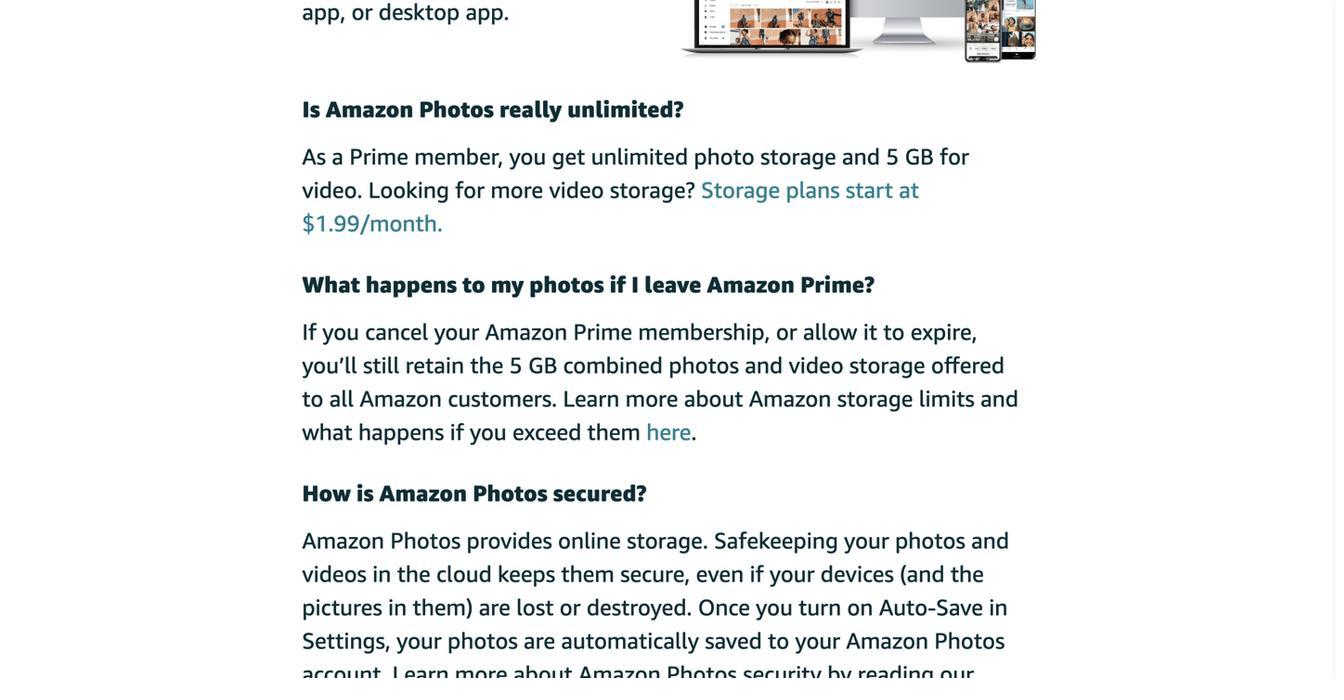 Task type: describe. For each thing, give the bounding box(es) containing it.
automatically
[[561, 628, 699, 655]]

photo
[[694, 143, 755, 170]]

auto-
[[879, 595, 936, 621]]

secured?
[[553, 480, 647, 507]]

as
[[302, 143, 326, 170]]

turn
[[799, 595, 842, 621]]

to inside amazon photos provides online storage. safekeeping your photos and videos in the cloud keeps them secure, even if your devices (and the pictures in them) are lost or destroyed. once you turn on auto-save in settings, your photos are automatically saved to your amazon photos account. learn more about amazon photos security by reading our
[[768, 628, 790, 655]]

in right videos
[[373, 561, 391, 588]]

$1.99/month.
[[302, 210, 443, 237]]

my
[[491, 271, 524, 298]]

storage?
[[610, 177, 695, 204]]

is
[[302, 96, 320, 123]]

storage inside as a prime member, you get unlimited photo storage and 5 gb for video. looking for more video storage?
[[761, 143, 836, 170]]

prime?
[[800, 271, 875, 298]]

if you cancel your amazon prime membership, or allow it to expire, you'll still retain the 5 gb combined photos and video storage offered to all amazon customers. learn more about amazon storage limits and what happens if you exceed them
[[302, 319, 1019, 446]]

your inside if you cancel your amazon prime membership, or allow it to expire, you'll still retain the 5 gb combined photos and video storage offered to all amazon customers. learn more about amazon storage limits and what happens if you exceed them
[[434, 319, 479, 346]]

keeps
[[498, 561, 555, 588]]

even
[[696, 561, 744, 588]]

you down customers.
[[470, 419, 507, 446]]

you inside as a prime member, you get unlimited photo storage and 5 gb for video. looking for more video storage?
[[509, 143, 546, 170]]

unlimited
[[591, 143, 688, 170]]

1 horizontal spatial for
[[940, 143, 970, 170]]

photos up cloud
[[390, 528, 461, 555]]

gb inside if you cancel your amazon prime membership, or allow it to expire, you'll still retain the 5 gb combined photos and video storage offered to all amazon customers. learn more about amazon storage limits and what happens if you exceed them
[[528, 352, 558, 379]]

at
[[899, 177, 919, 204]]

here
[[647, 419, 691, 446]]

1 vertical spatial storage
[[850, 352, 926, 379]]

saved
[[705, 628, 762, 655]]

photos up member,
[[419, 96, 494, 123]]

our
[[940, 661, 974, 679]]

them inside amazon photos provides online storage. safekeeping your photos and videos in the cloud keeps them secure, even if your devices (and the pictures in them) are lost or destroyed. once you turn on auto-save in settings, your photos are automatically saved to your amazon photos account. learn more about amazon photos security by reading our
[[561, 561, 615, 588]]

photos up (and on the bottom of the page
[[895, 528, 966, 555]]

storage
[[701, 177, 780, 204]]

here link
[[647, 419, 691, 446]]

still
[[363, 352, 400, 379]]

if
[[302, 319, 317, 346]]

to left my
[[463, 271, 485, 298]]

safekeeping
[[714, 528, 838, 555]]

0 vertical spatial happens
[[366, 271, 457, 298]]

save
[[936, 595, 983, 621]]

amazon up membership,
[[707, 271, 795, 298]]

amazon down my
[[485, 319, 568, 346]]

photos up our
[[935, 628, 1005, 655]]

once
[[698, 595, 750, 621]]

as a prime member, you get unlimited photo storage and 5 gb for video. looking for more video storage?
[[302, 143, 970, 204]]

the inside if you cancel your amazon prime membership, or allow it to expire, you'll still retain the 5 gb combined photos and video storage offered to all amazon customers. learn more about amazon storage limits and what happens if you exceed them
[[470, 352, 504, 379]]

1 horizontal spatial if
[[610, 271, 626, 298]]

videos
[[302, 561, 367, 588]]

looking
[[368, 177, 449, 204]]

secure,
[[620, 561, 690, 588]]

expire,
[[911, 319, 978, 346]]

start
[[846, 177, 893, 204]]

storage plans start at $1.99/month.
[[302, 177, 919, 237]]

video inside as a prime member, you get unlimited photo storage and 5 gb for video. looking for more video storage?
[[549, 177, 604, 204]]

or inside if you cancel your amazon prime membership, or allow it to expire, you'll still retain the 5 gb combined photos and video storage offered to all amazon customers. learn more about amazon storage limits and what happens if you exceed them
[[776, 319, 797, 346]]

them)
[[413, 595, 473, 621]]

and inside as a prime member, you get unlimited photo storage and 5 gb for video. looking for more video storage?
[[842, 143, 880, 170]]

customers.
[[448, 386, 557, 412]]

retain
[[405, 352, 464, 379]]

all
[[329, 386, 354, 412]]

prime inside if you cancel your amazon prime membership, or allow it to expire, you'll still retain the 5 gb combined photos and video storage offered to all amazon customers. learn more about amazon storage limits and what happens if you exceed them
[[573, 319, 633, 346]]

member,
[[414, 143, 504, 170]]

and inside amazon photos provides online storage. safekeeping your photos and videos in the cloud keeps them secure, even if your devices (and the pictures in them) are lost or destroyed. once you turn on auto-save in settings, your photos are automatically saved to your amazon photos account. learn more about amazon photos security by reading our
[[971, 528, 1009, 555]]

cloud
[[436, 561, 492, 588]]

how
[[302, 480, 351, 507]]

amazon down allow
[[749, 386, 832, 412]]

cancel
[[365, 319, 428, 346]]

.
[[691, 419, 697, 446]]

0 horizontal spatial are
[[479, 595, 511, 621]]



Task type: vqa. For each thing, say whether or not it's contained in the screenshot.
'Or fastest delivery Tomorrow, Jan 24' element
no



Task type: locate. For each thing, give the bounding box(es) containing it.
get
[[552, 143, 585, 170]]

learn down combined at the left of page
[[563, 386, 620, 412]]

happens
[[366, 271, 457, 298], [358, 419, 444, 446]]

what
[[302, 271, 360, 298]]

1 vertical spatial more
[[626, 386, 678, 412]]

prime right a
[[349, 143, 409, 170]]

about up .
[[684, 386, 743, 412]]

1 horizontal spatial or
[[776, 319, 797, 346]]

what
[[302, 419, 353, 446]]

more inside if you cancel your amazon prime membership, or allow it to expire, you'll still retain the 5 gb combined photos and video storage offered to all amazon customers. learn more about amazon storage limits and what happens if you exceed them
[[626, 386, 678, 412]]

you'll
[[302, 352, 357, 379]]

0 vertical spatial storage
[[761, 143, 836, 170]]

1 vertical spatial video
[[789, 352, 844, 379]]

amazon up reading
[[846, 628, 929, 655]]

it
[[863, 319, 878, 346]]

them inside if you cancel your amazon prime membership, or allow it to expire, you'll still retain the 5 gb combined photos and video storage offered to all amazon customers. learn more about amazon storage limits and what happens if you exceed them
[[587, 419, 641, 446]]

1 horizontal spatial gb
[[905, 143, 934, 170]]

them down online
[[561, 561, 615, 588]]

0 vertical spatial video
[[549, 177, 604, 204]]

more inside as a prime member, you get unlimited photo storage and 5 gb for video. looking for more video storage?
[[491, 177, 543, 204]]

limits
[[919, 386, 975, 412]]

1 horizontal spatial learn
[[563, 386, 620, 412]]

account.
[[302, 661, 387, 679]]

if right even
[[750, 561, 764, 588]]

learn inside if you cancel your amazon prime membership, or allow it to expire, you'll still retain the 5 gb combined photos and video storage offered to all amazon customers. learn more about amazon storage limits and what happens if you exceed them
[[563, 386, 620, 412]]

0 horizontal spatial or
[[560, 595, 581, 621]]

0 vertical spatial or
[[776, 319, 797, 346]]

gb up at
[[905, 143, 934, 170]]

0 vertical spatial for
[[940, 143, 970, 170]]

if inside if you cancel your amazon prime membership, or allow it to expire, you'll still retain the 5 gb combined photos and video storage offered to all amazon customers. learn more about amazon storage limits and what happens if you exceed them
[[450, 419, 464, 446]]

1 horizontal spatial prime
[[573, 319, 633, 346]]

combined
[[563, 352, 663, 379]]

more down them)
[[455, 661, 508, 679]]

and up start
[[842, 143, 880, 170]]

1 vertical spatial or
[[560, 595, 581, 621]]

what happens to my photos if i leave amazon prime?
[[302, 271, 875, 298]]

photos up "provides"
[[473, 480, 548, 507]]

1 vertical spatial learn
[[392, 661, 449, 679]]

0 vertical spatial are
[[479, 595, 511, 621]]

pictures
[[302, 595, 382, 621]]

security
[[743, 661, 822, 679]]

5 up customers.
[[510, 352, 523, 379]]

the
[[470, 352, 504, 379], [397, 561, 431, 588], [951, 561, 984, 588]]

for
[[940, 143, 970, 170], [455, 177, 485, 204]]

more inside amazon photos provides online storage. safekeeping your photos and videos in the cloud keeps them secure, even if your devices (and the pictures in them) are lost or destroyed. once you turn on auto-save in settings, your photos are automatically saved to your amazon photos account. learn more about amazon photos security by reading our
[[455, 661, 508, 679]]

photos
[[529, 271, 604, 298], [669, 352, 739, 379], [895, 528, 966, 555], [448, 628, 518, 655]]

2 vertical spatial if
[[750, 561, 764, 588]]

to up security
[[768, 628, 790, 655]]

about inside amazon photos provides online storage. safekeeping your photos and videos in the cloud keeps them secure, even if your devices (and the pictures in them) are lost or destroyed. once you turn on auto-save in settings, your photos are automatically saved to your amazon photos account. learn more about amazon photos security by reading our
[[514, 661, 573, 679]]

more up here link at the bottom of page
[[626, 386, 678, 412]]

more down member,
[[491, 177, 543, 204]]

if down customers.
[[450, 419, 464, 446]]

if inside amazon photos provides online storage. safekeeping your photos and videos in the cloud keeps them secure, even if your devices (and the pictures in them) are lost or destroyed. once you turn on auto-save in settings, your photos are automatically saved to your amazon photos account. learn more about amazon photos security by reading our
[[750, 561, 764, 588]]

lost
[[516, 595, 554, 621]]

1 vertical spatial happens
[[358, 419, 444, 446]]

provides
[[467, 528, 552, 555]]

video down get
[[549, 177, 604, 204]]

about down lost
[[514, 661, 573, 679]]

1 vertical spatial them
[[561, 561, 615, 588]]

them left here on the bottom of page
[[587, 419, 641, 446]]

0 vertical spatial gb
[[905, 143, 934, 170]]

your up retain
[[434, 319, 479, 346]]

2 horizontal spatial the
[[951, 561, 984, 588]]

your down turn
[[795, 628, 841, 655]]

1 vertical spatial gb
[[528, 352, 558, 379]]

0 horizontal spatial gb
[[528, 352, 558, 379]]

0 vertical spatial about
[[684, 386, 743, 412]]

photos inside if you cancel your amazon prime membership, or allow it to expire, you'll still retain the 5 gb combined photos and video storage offered to all amazon customers. learn more about amazon storage limits and what happens if you exceed them
[[669, 352, 739, 379]]

happens inside if you cancel your amazon prime membership, or allow it to expire, you'll still retain the 5 gb combined photos and video storage offered to all amazon customers. learn more about amazon storage limits and what happens if you exceed them
[[358, 419, 444, 446]]

happens up cancel
[[366, 271, 457, 298]]

gb inside as a prime member, you get unlimited photo storage and 5 gb for video. looking for more video storage?
[[905, 143, 934, 170]]

gb
[[905, 143, 934, 170], [528, 352, 558, 379]]

amazon right is
[[379, 480, 467, 507]]

0 vertical spatial more
[[491, 177, 543, 204]]

amazon down still
[[360, 386, 442, 412]]

you right if
[[322, 319, 359, 346]]

you left turn
[[756, 595, 793, 621]]

your up devices
[[844, 528, 889, 555]]

in
[[373, 561, 391, 588], [388, 595, 407, 621], [989, 595, 1008, 621]]

1 vertical spatial about
[[514, 661, 573, 679]]

unlimited?
[[567, 96, 684, 123]]

is
[[357, 480, 374, 507]]

1 horizontal spatial video
[[789, 352, 844, 379]]

learn down them)
[[392, 661, 449, 679]]

settings,
[[302, 628, 391, 655]]

you
[[509, 143, 546, 170], [322, 319, 359, 346], [470, 419, 507, 446], [756, 595, 793, 621]]

0 horizontal spatial video
[[549, 177, 604, 204]]

storage
[[761, 143, 836, 170], [850, 352, 926, 379], [837, 386, 913, 412]]

0 horizontal spatial learn
[[392, 661, 449, 679]]

0 horizontal spatial 5
[[510, 352, 523, 379]]

you left get
[[509, 143, 546, 170]]

are left lost
[[479, 595, 511, 621]]

(and
[[900, 561, 945, 588]]

0 vertical spatial learn
[[563, 386, 620, 412]]

leave
[[645, 271, 702, 298]]

the up customers.
[[470, 352, 504, 379]]

0 horizontal spatial prime
[[349, 143, 409, 170]]

to left all
[[302, 386, 324, 412]]

offered
[[931, 352, 1005, 379]]

1 vertical spatial if
[[450, 419, 464, 446]]

a
[[332, 143, 344, 170]]

really
[[500, 96, 562, 123]]

2 vertical spatial storage
[[837, 386, 913, 412]]

online
[[558, 528, 621, 555]]

are down lost
[[524, 628, 555, 655]]

1 vertical spatial for
[[455, 177, 485, 204]]

prime
[[349, 143, 409, 170], [573, 319, 633, 346]]

1 horizontal spatial about
[[684, 386, 743, 412]]

video down allow
[[789, 352, 844, 379]]

0 vertical spatial if
[[610, 271, 626, 298]]

or left allow
[[776, 319, 797, 346]]

storage.
[[627, 528, 708, 555]]

on
[[847, 595, 873, 621]]

0 horizontal spatial the
[[397, 561, 431, 588]]

1 horizontal spatial 5
[[886, 143, 899, 170]]

membership,
[[638, 319, 770, 346]]

2 horizontal spatial if
[[750, 561, 764, 588]]

amazon up a
[[326, 96, 414, 123]]

if left i
[[610, 271, 626, 298]]

the up them)
[[397, 561, 431, 588]]

amazon down automatically
[[579, 661, 661, 679]]

photos down them)
[[448, 628, 518, 655]]

exceed
[[513, 419, 582, 446]]

about inside if you cancel your amazon prime membership, or allow it to expire, you'll still retain the 5 gb combined photos and video storage offered to all amazon customers. learn more about amazon storage limits and what happens if you exceed them
[[684, 386, 743, 412]]

and
[[842, 143, 880, 170], [745, 352, 783, 379], [981, 386, 1019, 412], [971, 528, 1009, 555]]

devices
[[821, 561, 894, 588]]

photos
[[419, 96, 494, 123], [473, 480, 548, 507], [390, 528, 461, 555], [935, 628, 1005, 655], [667, 661, 737, 679]]

0 vertical spatial 5
[[886, 143, 899, 170]]

video.
[[302, 177, 363, 204]]

the up save
[[951, 561, 984, 588]]

video inside if you cancel your amazon prime membership, or allow it to expire, you'll still retain the 5 gb combined photos and video storage offered to all amazon customers. learn more about amazon storage limits and what happens if you exceed them
[[789, 352, 844, 379]]

1 horizontal spatial are
[[524, 628, 555, 655]]

5
[[886, 143, 899, 170], [510, 352, 523, 379]]

here .
[[647, 419, 697, 446]]

1 horizontal spatial the
[[470, 352, 504, 379]]

learn
[[563, 386, 620, 412], [392, 661, 449, 679]]

5 inside as a prime member, you get unlimited photo storage and 5 gb for video. looking for more video storage?
[[886, 143, 899, 170]]

5 up at
[[886, 143, 899, 170]]

1 vertical spatial 5
[[510, 352, 523, 379]]

or
[[776, 319, 797, 346], [560, 595, 581, 621]]

in left them)
[[388, 595, 407, 621]]

happens down still
[[358, 419, 444, 446]]

amazon photos provides online storage. safekeeping your photos and videos in the cloud keeps them secure, even if your devices (and the pictures in them) are lost or destroyed. once you turn on auto-save in settings, your photos are automatically saved to your amazon photos account. learn more about amazon photos security by reading our
[[302, 528, 1009, 679]]

destroyed.
[[587, 595, 692, 621]]

is amazon photos really unlimited?
[[302, 96, 684, 123]]

allow
[[803, 319, 858, 346]]

video
[[549, 177, 604, 204], [789, 352, 844, 379]]

prime inside as a prime member, you get unlimited photo storage and 5 gb for video. looking for more video storage?
[[349, 143, 409, 170]]

plans
[[786, 177, 840, 204]]

prime up combined at the left of page
[[573, 319, 633, 346]]

5 inside if you cancel your amazon prime membership, or allow it to expire, you'll still retain the 5 gb combined photos and video storage offered to all amazon customers. learn more about amazon storage limits and what happens if you exceed them
[[510, 352, 523, 379]]

and down offered
[[981, 386, 1019, 412]]

reading
[[858, 661, 934, 679]]

0 vertical spatial them
[[587, 419, 641, 446]]

in right save
[[989, 595, 1008, 621]]

1 vertical spatial are
[[524, 628, 555, 655]]

your
[[434, 319, 479, 346], [844, 528, 889, 555], [770, 561, 815, 588], [397, 628, 442, 655], [795, 628, 841, 655]]

if
[[610, 271, 626, 298], [450, 419, 464, 446], [750, 561, 764, 588]]

2 vertical spatial more
[[455, 661, 508, 679]]

amazon up videos
[[302, 528, 385, 555]]

gb up customers.
[[528, 352, 558, 379]]

and down membership,
[[745, 352, 783, 379]]

or inside amazon photos provides online storage. safekeeping your photos and videos in the cloud keeps them secure, even if your devices (and the pictures in them) are lost or destroyed. once you turn on auto-save in settings, your photos are automatically saved to your amazon photos account. learn more about amazon photos security by reading our
[[560, 595, 581, 621]]

or right lost
[[560, 595, 581, 621]]

0 horizontal spatial for
[[455, 177, 485, 204]]

0 horizontal spatial if
[[450, 419, 464, 446]]

your down them)
[[397, 628, 442, 655]]

0 horizontal spatial about
[[514, 661, 573, 679]]

amazon
[[326, 96, 414, 123], [707, 271, 795, 298], [485, 319, 568, 346], [360, 386, 442, 412], [749, 386, 832, 412], [379, 480, 467, 507], [302, 528, 385, 555], [846, 628, 929, 655], [579, 661, 661, 679]]

to
[[463, 271, 485, 298], [884, 319, 905, 346], [302, 386, 324, 412], [768, 628, 790, 655]]

you inside amazon photos provides online storage. safekeeping your photos and videos in the cloud keeps them secure, even if your devices (and the pictures in them) are lost or destroyed. once you turn on auto-save in settings, your photos are automatically saved to your amazon photos account. learn more about amazon photos security by reading our
[[756, 595, 793, 621]]

and up save
[[971, 528, 1009, 555]]

0 vertical spatial prime
[[349, 143, 409, 170]]

them
[[587, 419, 641, 446], [561, 561, 615, 588]]

your down the safekeeping
[[770, 561, 815, 588]]

storage plans start at $1.99/month. link
[[302, 177, 919, 237]]

to right it
[[884, 319, 905, 346]]

by
[[828, 661, 852, 679]]

photos down saved
[[667, 661, 737, 679]]

1 vertical spatial prime
[[573, 319, 633, 346]]

learn inside amazon photos provides online storage. safekeeping your photos and videos in the cloud keeps them secure, even if your devices (and the pictures in them) are lost or destroyed. once you turn on auto-save in settings, your photos are automatically saved to your amazon photos account. learn more about amazon photos security by reading our
[[392, 661, 449, 679]]

how is amazon photos secured?
[[302, 480, 647, 507]]

photos down membership,
[[669, 352, 739, 379]]

photos right my
[[529, 271, 604, 298]]

i
[[631, 271, 639, 298]]



